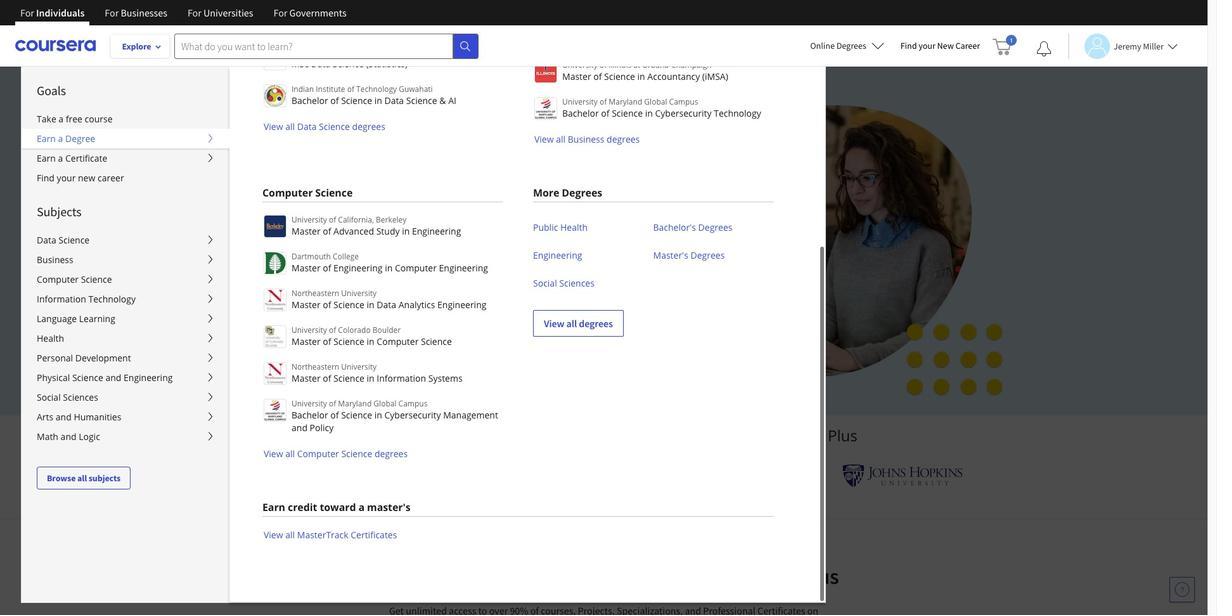 Task type: locate. For each thing, give the bounding box(es) containing it.
4 for from the left
[[274, 6, 288, 19]]

leading
[[472, 425, 524, 446]]

northeastern inside northeastern university master of science in data analytics engineering
[[292, 288, 339, 299]]

0 horizontal spatial campus
[[399, 398, 428, 409]]

0 vertical spatial cybersecurity
[[655, 107, 712, 119]]

global inside university of maryland global campus bachelor of science in cybersecurity technology
[[645, 96, 668, 107]]

a left degree
[[58, 133, 63, 145]]

browse
[[47, 473, 76, 484]]

toward
[[320, 500, 356, 514]]

humanities
[[74, 411, 121, 423]]

find for find your new career
[[37, 172, 55, 184]]

computer
[[263, 186, 313, 200], [395, 262, 437, 274], [37, 273, 79, 285], [377, 336, 419, 348], [297, 448, 339, 460]]

7,000+
[[366, 178, 410, 197]]

group containing goals
[[21, 0, 1218, 615]]

0 vertical spatial social
[[533, 277, 557, 289]]

in inside university of maryland global campus bachelor of science in cybersecurity management and policy
[[375, 409, 382, 421]]

your
[[919, 40, 936, 51], [57, 172, 76, 184], [236, 222, 266, 241], [451, 563, 493, 590]]

data
[[311, 58, 331, 70], [385, 95, 404, 107], [297, 121, 317, 133], [37, 234, 56, 246], [377, 299, 396, 311]]

campus down accountancy
[[670, 96, 699, 107]]

university of california, berkeley logo image
[[264, 215, 287, 238]]

view all computer science degrees link
[[263, 448, 408, 460]]

find inside find your new career link
[[37, 172, 55, 184]]

technology
[[357, 84, 397, 95], [714, 107, 762, 119], [88, 293, 136, 305]]

degrees down social sciences link
[[579, 317, 613, 330]]

menu item containing computer science
[[230, 0, 1218, 615]]

0 vertical spatial bachelor
[[292, 95, 328, 107]]

technology down "(imsa)"
[[714, 107, 762, 119]]

sciences up arts and humanities in the bottom left of the page
[[63, 391, 98, 403]]

1 vertical spatial business
[[37, 254, 73, 266]]

and inside arts and humanities dropdown button
[[56, 411, 72, 423]]

data inside popup button
[[37, 234, 56, 246]]

university inside university of maryland global campus bachelor of science in cybersecurity management and policy
[[292, 398, 327, 409]]

2 vertical spatial bachelor
[[292, 409, 328, 421]]

job-
[[324, 200, 349, 219]]

university of illinois at urbana-champaign logo image
[[535, 60, 558, 83]]

social inside popup button
[[37, 391, 61, 403]]

leading universities and companies with coursera plus
[[468, 425, 858, 446]]

university of maryland global campus logo image for bachelor of science in cybersecurity technology
[[535, 97, 558, 120]]

0 vertical spatial sciences
[[560, 277, 595, 289]]

bachelor inside university of maryland global campus bachelor of science in cybersecurity technology
[[563, 107, 599, 119]]

accountancy
[[648, 70, 700, 82]]

business inside "popup button"
[[37, 254, 73, 266]]

campus
[[670, 96, 699, 107], [399, 398, 428, 409]]

1 horizontal spatial global
[[645, 96, 668, 107]]

master inside university of colorado boulder master of science in computer science
[[292, 336, 321, 348]]

master up "/month, cancel anytime"
[[292, 262, 321, 274]]

sciences inside social sciences link
[[560, 277, 595, 289]]

1 northeastern from the top
[[292, 288, 339, 299]]

indian institute of technology guwahati bachelor of science in data science & ai
[[292, 84, 457, 107]]

2 vertical spatial with
[[668, 563, 709, 590]]

0 horizontal spatial find
[[37, 172, 55, 184]]

data right msc
[[311, 58, 331, 70]]

0 horizontal spatial technology
[[88, 293, 136, 305]]

northeastern up free at the left of page
[[292, 288, 339, 299]]

ready
[[349, 200, 386, 219]]

northeastern inside northeastern university master of science in information systems
[[292, 362, 339, 372]]

view for view all degrees
[[544, 317, 565, 330]]

university up policy
[[292, 398, 327, 409]]

data down the (statistics)
[[385, 95, 404, 107]]

business up on at the top left of the page
[[568, 133, 605, 145]]

find inside find your new career link
[[901, 40, 917, 51]]

back
[[381, 343, 402, 355]]

bachelor's degrees
[[654, 221, 733, 233]]

social up arts on the bottom left
[[37, 391, 61, 403]]

social sciences down engineering link
[[533, 277, 595, 289]]

cybersecurity inside university of maryland global campus bachelor of science in cybersecurity technology
[[655, 107, 712, 119]]

0 vertical spatial earn
[[37, 133, 56, 145]]

to
[[349, 178, 363, 197]]

degrees down 'indian institute of technology guwahati bachelor of science in data science & ai'
[[352, 121, 386, 133]]

earn a certificate button
[[22, 148, 230, 168]]

find down earn a certificate
[[37, 172, 55, 184]]

northeastern for master of science in data analytics engineering
[[292, 288, 339, 299]]

0 horizontal spatial global
[[374, 398, 397, 409]]

university for bachelor of science in cybersecurity management and policy
[[292, 398, 327, 409]]

0 vertical spatial day
[[289, 313, 305, 326]]

view up more
[[535, 133, 554, 145]]

a right toward at the bottom of page
[[359, 500, 365, 514]]

for individuals
[[20, 6, 85, 19]]

maryland down university of illinois at urbana-champaign master of science in accountancy (imsa)
[[609, 96, 643, 107]]

1 vertical spatial computer science
[[37, 273, 112, 285]]

science inside university of illinois at urbana-champaign master of science in accountancy (imsa)
[[605, 70, 636, 82]]

a for certificate
[[58, 152, 63, 164]]

for left universities
[[188, 6, 202, 19]]

social sciences
[[533, 277, 595, 289], [37, 391, 98, 403]]

0 vertical spatial global
[[645, 96, 668, 107]]

universities
[[204, 6, 253, 19]]

find your new career link
[[895, 38, 987, 54]]

0 vertical spatial northeastern
[[292, 288, 339, 299]]

$399
[[248, 343, 268, 355]]

1 horizontal spatial sciences
[[560, 277, 595, 289]]

1 vertical spatial cybersecurity
[[385, 409, 441, 421]]

list containing master of science in accountancy (imsa)
[[533, 0, 774, 146]]

degrees inside 'link'
[[699, 221, 733, 233]]

and left policy
[[292, 422, 308, 434]]

find for find your new career
[[901, 40, 917, 51]]

science up learn
[[341, 409, 372, 421]]

1 vertical spatial northeastern university  logo image
[[264, 362, 287, 385]]

courses,
[[490, 178, 544, 197]]

2 northeastern university  logo image from the top
[[264, 362, 287, 385]]

in up northeastern university master of science in data analytics engineering at the left of page
[[385, 262, 393, 274]]

global inside university of maryland global campus bachelor of science in cybersecurity management and policy
[[374, 398, 397, 409]]

science up systems
[[421, 336, 452, 348]]

and right arts on the bottom left
[[56, 411, 72, 423]]

master up dartmouth
[[292, 225, 321, 237]]

information
[[37, 293, 86, 305], [377, 372, 426, 384]]

master down "/month, cancel anytime"
[[292, 299, 321, 311]]

all right browse on the left bottom of the page
[[77, 473, 87, 484]]

explore button
[[111, 35, 169, 58]]

0 horizontal spatial information
[[37, 293, 86, 305]]

bachelor
[[292, 95, 328, 107], [563, 107, 599, 119], [292, 409, 328, 421]]

learn
[[350, 425, 391, 446]]

programs—all
[[457, 200, 549, 219]]

14-
[[316, 343, 329, 355]]

in down university of illinois at urbana-champaign master of science in accountancy (imsa)
[[645, 107, 653, 119]]

0 horizontal spatial sciences
[[63, 391, 98, 403]]

0 horizontal spatial social
[[37, 391, 61, 403]]

global for technology
[[645, 96, 668, 107]]

university inside university of colorado boulder master of science in computer science
[[292, 325, 327, 336]]

university for master of advanced study in engineering
[[292, 214, 327, 225]]

social sciences up arts and humanities in the bottom left of the page
[[37, 391, 98, 403]]

northeastern university  logo image up start
[[264, 289, 287, 311]]

1 vertical spatial find
[[37, 172, 55, 184]]

0 vertical spatial northeastern university  logo image
[[264, 289, 287, 311]]

credit
[[288, 500, 317, 514]]

campus inside university of maryland global campus bachelor of science in cybersecurity management and policy
[[399, 398, 428, 409]]

university of illinois at urbana-champaign master of science in accountancy (imsa)
[[563, 60, 729, 82]]

in up boulder
[[367, 299, 375, 311]]

physical science and engineering button
[[22, 368, 230, 388]]

earn a certificate
[[37, 152, 107, 164]]

maryland inside university of maryland global campus bachelor of science in cybersecurity technology
[[609, 96, 643, 107]]

data up boulder
[[377, 299, 396, 311]]

for left individuals
[[20, 6, 34, 19]]

degrees right "online"
[[837, 40, 867, 51]]

0 horizontal spatial university of maryland global campus logo image
[[264, 399, 287, 422]]

new
[[938, 40, 954, 51]]

0 vertical spatial computer science
[[263, 186, 353, 200]]

study
[[377, 225, 400, 237]]

1 vertical spatial university of maryland global campus logo image
[[264, 399, 287, 422]]

master's
[[367, 500, 411, 514]]

social sciences inside popup button
[[37, 391, 98, 403]]

a left free
[[59, 113, 64, 125]]

computer inside university of colorado boulder master of science in computer science
[[377, 336, 419, 348]]

for governments
[[274, 6, 347, 19]]

(imsa)
[[703, 70, 729, 82]]

2 horizontal spatial technology
[[714, 107, 762, 119]]

master's degrees
[[654, 249, 725, 261]]

0 vertical spatial campus
[[670, 96, 699, 107]]

engineering inside university of california, berkeley master of advanced study in engineering
[[412, 225, 461, 237]]

computer science inside dropdown button
[[37, 273, 112, 285]]

health up the personal
[[37, 332, 64, 344]]

in inside 'indian institute of technology guwahati bachelor of science in data science & ai'
[[375, 95, 382, 107]]

in down the (statistics)
[[375, 95, 382, 107]]

social sciences inside view all degrees list
[[533, 277, 595, 289]]

1 vertical spatial social sciences
[[37, 391, 98, 403]]

day left free at the left of page
[[289, 313, 305, 326]]

unlimited
[[236, 178, 300, 197]]

invest
[[369, 563, 425, 590]]

information up language
[[37, 293, 86, 305]]

a
[[59, 113, 64, 125], [58, 133, 63, 145], [58, 152, 63, 164], [359, 500, 365, 514]]

more
[[533, 186, 560, 200]]

master down 14-
[[292, 372, 321, 384]]

master right the university of illinois at urbana-champaign logo
[[563, 70, 592, 82]]

1 vertical spatial northeastern
[[292, 362, 339, 372]]

in inside unlimited access to 7,000+ world-class courses, hands-on projects, and job-ready certificate programs—all included in your subscription
[[612, 200, 625, 219]]

degrees
[[352, 121, 386, 133], [607, 133, 640, 145], [579, 317, 613, 330], [375, 448, 408, 460]]

free
[[66, 113, 82, 125]]

earn inside menu item
[[263, 500, 285, 514]]

degrees up included
[[562, 186, 603, 200]]

university of maryland global campus logo image down the university of illinois at urbana-champaign logo
[[535, 97, 558, 120]]

1 vertical spatial social
[[37, 391, 61, 403]]

computer science up the job-
[[263, 186, 353, 200]]

0 horizontal spatial with
[[294, 343, 314, 355]]

1 vertical spatial technology
[[714, 107, 762, 119]]

1 vertical spatial day
[[329, 343, 345, 355]]

view inside list
[[544, 317, 565, 330]]

all for business
[[556, 133, 566, 145]]

take a free course link
[[22, 109, 230, 129]]

help center image
[[1175, 582, 1191, 597]]

1 vertical spatial global
[[374, 398, 397, 409]]

day down colorado
[[329, 343, 345, 355]]

management
[[443, 409, 498, 421]]

0 horizontal spatial health
[[37, 332, 64, 344]]

1 horizontal spatial social sciences
[[533, 277, 595, 289]]

0 horizontal spatial day
[[289, 313, 305, 326]]

health inside dropdown button
[[37, 332, 64, 344]]

global
[[645, 96, 668, 107], [374, 398, 397, 409]]

bachelor up view all business degrees link in the top of the page
[[563, 107, 599, 119]]

university of california, berkeley master of advanced study in engineering
[[292, 214, 461, 237]]

degrees for more degrees
[[562, 186, 603, 200]]

cybersecurity inside university of maryland global campus bachelor of science in cybersecurity management and policy
[[385, 409, 441, 421]]

maryland for bachelor of science in cybersecurity management and policy
[[338, 398, 372, 409]]

1 vertical spatial earn
[[37, 152, 56, 164]]

all down indian institute of technology guwahati logo in the top left of the page
[[286, 121, 295, 133]]

0 horizontal spatial social sciences
[[37, 391, 98, 403]]

northeastern for master of science in information systems
[[292, 362, 339, 372]]

science up 'coursera plus' image
[[341, 95, 372, 107]]

0 vertical spatial business
[[568, 133, 605, 145]]

on
[[592, 178, 609, 197]]

northeastern university  logo image for master of science in information systems
[[264, 362, 287, 385]]

None search field
[[174, 33, 479, 59]]

information down back
[[377, 372, 426, 384]]

and left logic
[[61, 431, 76, 443]]

cybersecurity down accountancy
[[655, 107, 712, 119]]

in inside dartmouth college master of engineering in computer engineering
[[385, 262, 393, 274]]

science down university of illinois at urbana-champaign master of science in accountancy (imsa)
[[612, 107, 643, 119]]

cybersecurity for management
[[385, 409, 441, 421]]

view all business degrees
[[535, 133, 640, 145]]

1 vertical spatial campus
[[399, 398, 428, 409]]

1 vertical spatial sciences
[[63, 391, 98, 403]]

earn down take
[[37, 133, 56, 145]]

bachelor inside 'indian institute of technology guwahati bachelor of science in data science & ai'
[[292, 95, 328, 107]]

all for degrees
[[567, 317, 577, 330]]

certificates
[[351, 529, 397, 541]]

technology inside popup button
[[88, 293, 136, 305]]

science left urbana-
[[605, 70, 636, 82]]

maryland inside university of maryland global campus bachelor of science in cybersecurity management and policy
[[338, 398, 372, 409]]

in right illinois
[[638, 70, 646, 82]]

course
[[85, 113, 113, 125]]

computer science up "information technology"
[[37, 273, 112, 285]]

degrees down university of maryland global campus bachelor of science in cybersecurity technology
[[607, 133, 640, 145]]

a for free
[[59, 113, 64, 125]]

1 for from the left
[[20, 6, 34, 19]]

browse all subjects button
[[37, 467, 131, 490]]

find your new career
[[37, 172, 124, 184]]

0 vertical spatial information
[[37, 293, 86, 305]]

jeremy
[[1114, 40, 1142, 52]]

university right university of california, berkeley logo
[[292, 214, 327, 225]]

california,
[[338, 214, 374, 225]]

in inside university of maryland global campus bachelor of science in cybersecurity technology
[[645, 107, 653, 119]]

bachelor up policy
[[292, 409, 328, 421]]

certificate
[[65, 152, 107, 164]]

0 vertical spatial technology
[[357, 84, 397, 95]]

for universities
[[188, 6, 253, 19]]

list
[[263, 0, 503, 133], [533, 0, 774, 146], [263, 214, 503, 460]]

0 vertical spatial social sciences
[[533, 277, 595, 289]]

1 horizontal spatial health
[[561, 221, 588, 233]]

a down earn a degree
[[58, 152, 63, 164]]

2 vertical spatial earn
[[263, 500, 285, 514]]

in inside university of colorado boulder master of science in computer science
[[367, 336, 375, 348]]

earn for earn credit toward a master's
[[263, 500, 285, 514]]

master inside northeastern university master of science in data analytics engineering
[[292, 299, 321, 311]]

individuals
[[36, 6, 85, 19]]

university of colorado boulder logo image
[[264, 325, 287, 348]]

university inside university of maryland global campus bachelor of science in cybersecurity technology
[[563, 96, 598, 107]]

university of maryland global campus bachelor of science in cybersecurity management and policy
[[292, 398, 498, 434]]

with left 14-
[[294, 343, 314, 355]]

2 northeastern from the top
[[292, 362, 339, 372]]

0 horizontal spatial maryland
[[338, 398, 372, 409]]

degrees inside "popup button"
[[837, 40, 867, 51]]

all down credit
[[286, 529, 295, 541]]

0 vertical spatial with
[[294, 343, 314, 355]]

1 horizontal spatial find
[[901, 40, 917, 51]]

in right study
[[402, 225, 410, 237]]

university inside university of california, berkeley master of advanced study in engineering
[[292, 214, 327, 225]]

1 horizontal spatial maryland
[[609, 96, 643, 107]]

global down northeastern university master of science in information systems
[[374, 398, 397, 409]]

your inside unlimited access to 7,000+ world-class courses, hands-on projects, and job-ready certificate programs—all included in your subscription
[[236, 222, 266, 241]]

1 horizontal spatial social
[[533, 277, 557, 289]]

northeastern university  logo image
[[264, 289, 287, 311], [264, 362, 287, 385]]

with right companies
[[725, 425, 756, 446]]

1 northeastern university  logo image from the top
[[264, 289, 287, 311]]

all inside view all degrees link
[[567, 317, 577, 330]]

view for view all mastertrack certificates
[[264, 529, 283, 541]]

all down social sciences link
[[567, 317, 577, 330]]

information inside popup button
[[37, 293, 86, 305]]

maryland for bachelor of science in cybersecurity technology
[[609, 96, 643, 107]]

2 for from the left
[[105, 6, 119, 19]]

in right invest
[[429, 563, 447, 590]]

and inside math and logic dropdown button
[[61, 431, 76, 443]]

browse all subjects
[[47, 473, 121, 484]]

degrees down the bachelor's degrees 'link'
[[691, 249, 725, 261]]

technology down computer science dropdown button
[[88, 293, 136, 305]]

for for individuals
[[20, 6, 34, 19]]

0 vertical spatial maryland
[[609, 96, 643, 107]]

in up learn
[[375, 409, 382, 421]]

university of maryland global campus logo image left policy
[[264, 399, 287, 422]]

1 vertical spatial information
[[377, 372, 426, 384]]

more degrees
[[533, 186, 603, 200]]

for for governments
[[274, 6, 288, 19]]

world-
[[413, 178, 455, 197]]

3 for from the left
[[188, 6, 202, 19]]

degrees inside list
[[579, 317, 613, 330]]

science down personal development
[[72, 372, 103, 384]]

and up subscription
[[296, 200, 320, 219]]

online degrees button
[[801, 32, 895, 60]]

view all degrees list
[[533, 214, 774, 337]]

menu item
[[230, 0, 1218, 615]]

university for bachelor of science in cybersecurity technology
[[563, 96, 598, 107]]

class
[[455, 178, 486, 197]]

online
[[811, 40, 835, 51]]

campus for management
[[399, 398, 428, 409]]

view down social sciences link
[[544, 317, 565, 330]]

banner navigation
[[10, 0, 357, 35]]

university of illinois at urbana-champaign image
[[245, 466, 344, 486]]

master inside northeastern university master of science in information systems
[[292, 372, 321, 384]]

all inside browse all subjects button
[[77, 473, 87, 484]]

university down 'money-'
[[341, 362, 377, 372]]

campus inside university of maryland global campus bachelor of science in cybersecurity technology
[[670, 96, 699, 107]]

1 horizontal spatial information
[[377, 372, 426, 384]]

0 vertical spatial health
[[561, 221, 588, 233]]

in right included
[[612, 200, 625, 219]]

health down included
[[561, 221, 588, 233]]

science down institute
[[319, 121, 350, 133]]

science
[[333, 58, 364, 70], [605, 70, 636, 82], [341, 95, 372, 107], [406, 95, 437, 107], [612, 107, 643, 119], [319, 121, 350, 133], [315, 186, 353, 200], [59, 234, 90, 246], [81, 273, 112, 285], [334, 299, 365, 311], [334, 336, 365, 348], [421, 336, 452, 348], [72, 372, 103, 384], [334, 372, 365, 384], [341, 409, 372, 421], [341, 448, 372, 460]]

1 horizontal spatial campus
[[670, 96, 699, 107]]

maryland up learn
[[338, 398, 372, 409]]

a inside menu item
[[359, 500, 365, 514]]

1 horizontal spatial with
[[668, 563, 709, 590]]

coursera plus image
[[236, 119, 429, 138]]

universities
[[528, 425, 609, 446]]

cybersecurity up from
[[385, 409, 441, 421]]

0 vertical spatial find
[[901, 40, 917, 51]]

with right goals
[[668, 563, 709, 590]]

for for universities
[[188, 6, 202, 19]]

all up university of illinois at urbana-champaign image
[[286, 448, 295, 460]]

and inside unlimited access to 7,000+ world-class courses, hands-on projects, and job-ready certificate programs—all included in your subscription
[[296, 200, 320, 219]]

2 vertical spatial technology
[[88, 293, 136, 305]]

0 horizontal spatial computer science
[[37, 273, 112, 285]]

master
[[563, 70, 592, 82], [292, 225, 321, 237], [292, 262, 321, 274], [292, 299, 321, 311], [292, 336, 321, 348], [292, 372, 321, 384]]

science up institute
[[333, 58, 364, 70]]

1 vertical spatial with
[[725, 425, 756, 446]]

earn left credit
[[263, 500, 285, 514]]

0 vertical spatial plus
[[828, 425, 858, 446]]

earn down earn a degree
[[37, 152, 56, 164]]

science down "$399 /year with 14-day money-back guarantee"
[[334, 372, 365, 384]]

1 vertical spatial maryland
[[338, 398, 372, 409]]

campus up from
[[399, 398, 428, 409]]

northeastern university  logo image down the /year
[[264, 362, 287, 385]]

cybersecurity
[[655, 107, 712, 119], [385, 409, 441, 421]]

find left new
[[901, 40, 917, 51]]

physical science and engineering
[[37, 372, 173, 384]]

in down 'money-'
[[367, 372, 375, 384]]

logic
[[79, 431, 100, 443]]

maryland
[[609, 96, 643, 107], [338, 398, 372, 409]]

for left businesses
[[105, 6, 119, 19]]

1 vertical spatial health
[[37, 332, 64, 344]]

group
[[21, 0, 1218, 615]]

0 vertical spatial university of maryland global campus logo image
[[535, 97, 558, 120]]

1 horizontal spatial university of maryland global campus logo image
[[535, 97, 558, 120]]

global for management
[[374, 398, 397, 409]]

0 vertical spatial coursera
[[760, 425, 824, 446]]

in left back
[[367, 336, 375, 348]]

university up trial
[[341, 288, 377, 299]]

view up university of illinois at urbana-champaign image
[[264, 448, 283, 460]]

0 horizontal spatial business
[[37, 254, 73, 266]]

university of maryland global campus logo image
[[535, 97, 558, 120], [264, 399, 287, 422]]

0 horizontal spatial cybersecurity
[[385, 409, 441, 421]]

math and logic
[[37, 431, 100, 443]]

of
[[600, 60, 607, 70], [594, 70, 602, 82], [347, 84, 355, 95], [331, 95, 339, 107], [600, 96, 607, 107], [601, 107, 610, 119], [329, 214, 336, 225], [323, 225, 331, 237], [323, 262, 331, 274], [323, 299, 331, 311], [329, 325, 336, 336], [323, 336, 331, 348], [323, 372, 331, 384], [329, 398, 336, 409], [331, 409, 339, 421]]

university inside university of illinois at urbana-champaign master of science in accountancy (imsa)
[[563, 60, 598, 70]]

policy
[[310, 422, 334, 434]]

1 horizontal spatial cybersecurity
[[655, 107, 712, 119]]

new
[[78, 172, 95, 184]]

bachelor inside university of maryland global campus bachelor of science in cybersecurity management and policy
[[292, 409, 328, 421]]

urbana-
[[643, 60, 672, 70]]

coursera image
[[15, 36, 96, 56]]

1 vertical spatial bachelor
[[563, 107, 599, 119]]

1 horizontal spatial technology
[[357, 84, 397, 95]]

engineering inside physical science and engineering popup button
[[124, 372, 173, 384]]



Task type: describe. For each thing, give the bounding box(es) containing it.
msc
[[292, 58, 309, 70]]

computer inside dartmouth college master of engineering in computer engineering
[[395, 262, 437, 274]]

view all mastertrack certificates link
[[263, 529, 397, 541]]

arts and humanities
[[37, 411, 121, 423]]

view for view all data science degrees
[[264, 121, 283, 133]]

computer inside dropdown button
[[37, 273, 79, 285]]

of inside dartmouth college master of engineering in computer engineering
[[323, 262, 331, 274]]

science down trial
[[334, 336, 365, 348]]

view all degrees
[[544, 317, 613, 330]]

university inside northeastern university master of science in information systems
[[341, 362, 377, 372]]

and inside university of maryland global campus bachelor of science in cybersecurity management and policy
[[292, 422, 308, 434]]

dartmouth
[[292, 251, 331, 262]]

data inside northeastern university master of science in data analytics engineering
[[377, 299, 396, 311]]

start 7-day free trial
[[257, 313, 349, 326]]

data inside 'indian institute of technology guwahati bachelor of science in data science & ai'
[[385, 95, 404, 107]]

/month,
[[251, 284, 287, 296]]

earn for earn a degree
[[37, 133, 56, 145]]

of inside northeastern university master of science in information systems
[[323, 372, 331, 384]]

money-
[[348, 343, 381, 355]]

earn a degree
[[37, 133, 95, 145]]

explore
[[122, 41, 151, 52]]

university of colorado boulder master of science in computer science
[[292, 325, 452, 348]]

7-
[[281, 313, 289, 326]]

trial
[[329, 313, 349, 326]]

included
[[553, 200, 609, 219]]

explore menu element
[[22, 67, 230, 490]]

data science
[[37, 234, 90, 246]]

1 vertical spatial coursera
[[713, 563, 796, 590]]

view for view all business degrees
[[535, 133, 554, 145]]

view all mastertrack certificates
[[264, 529, 397, 541]]

subscription
[[270, 222, 350, 241]]

johns hopkins university image
[[843, 464, 963, 488]]

jeremy miller
[[1114, 40, 1164, 52]]

northeastern university  logo image for master of science in data analytics engineering
[[264, 289, 287, 311]]

degrees for online degrees
[[837, 40, 867, 51]]

university of maryland global campus bachelor of science in cybersecurity technology
[[563, 96, 762, 119]]

(statistics)
[[366, 58, 408, 70]]

math
[[37, 431, 58, 443]]

show notifications image
[[1037, 41, 1052, 56]]

bachelor for business
[[563, 107, 599, 119]]

all for subjects
[[77, 473, 87, 484]]

subjects
[[89, 473, 121, 484]]

access
[[303, 178, 346, 197]]

degrees for bachelor's degrees
[[699, 221, 733, 233]]

science down 'subjects'
[[59, 234, 90, 246]]

view for view all computer science degrees
[[264, 448, 283, 460]]

What do you want to learn? text field
[[174, 33, 454, 59]]

for businesses
[[105, 6, 167, 19]]

social sciences button
[[22, 388, 230, 407]]

personal development button
[[22, 348, 230, 368]]

degree
[[65, 133, 95, 145]]

information technology
[[37, 293, 136, 305]]

university inside northeastern university master of science in data analytics engineering
[[341, 288, 377, 299]]

of inside northeastern university master of science in data analytics engineering
[[323, 299, 331, 311]]

anytime
[[320, 284, 357, 296]]

cancel
[[290, 284, 318, 296]]

computer science button
[[22, 270, 230, 289]]

science down learn
[[341, 448, 372, 460]]

list containing msc data science (statistics)
[[263, 0, 503, 133]]

miller
[[1144, 40, 1164, 52]]

all for computer
[[286, 448, 295, 460]]

cybersecurity for technology
[[655, 107, 712, 119]]

science inside northeastern university master of science in information systems
[[334, 372, 365, 384]]

view all data science degrees
[[264, 121, 386, 133]]

university of maryland global campus logo image for bachelor of science in cybersecurity management and policy
[[264, 399, 287, 422]]

information inside northeastern university master of science in information systems
[[377, 372, 426, 384]]

career
[[98, 172, 124, 184]]

take
[[37, 113, 56, 125]]

data science button
[[22, 230, 230, 250]]

master inside university of california, berkeley master of advanced study in engineering
[[292, 225, 321, 237]]

personal development
[[37, 352, 131, 364]]

career
[[956, 40, 981, 51]]

in inside university of california, berkeley master of advanced study in engineering
[[402, 225, 410, 237]]

master inside dartmouth college master of engineering in computer engineering
[[292, 262, 321, 274]]

earn for earn a certificate
[[37, 152, 56, 164]]

engineering inside northeastern university master of science in data analytics engineering
[[438, 299, 487, 311]]

all for mastertrack
[[286, 529, 295, 541]]

sciences inside social sciences popup button
[[63, 391, 98, 403]]

master inside university of illinois at urbana-champaign master of science in accountancy (imsa)
[[563, 70, 592, 82]]

in inside northeastern university master of science in information systems
[[367, 372, 375, 384]]

learning
[[79, 313, 115, 325]]

boulder
[[373, 325, 401, 336]]

all for data
[[286, 121, 295, 133]]

analytics
[[399, 299, 435, 311]]

in inside northeastern university master of science in data analytics engineering
[[367, 299, 375, 311]]

find your new career
[[901, 40, 981, 51]]

language learning button
[[22, 309, 230, 329]]

personal
[[37, 352, 73, 364]]

engineering link
[[533, 242, 583, 270]]

take a free course
[[37, 113, 113, 125]]

champaign
[[672, 60, 712, 70]]

science inside university of maryland global campus bachelor of science in cybersecurity management and policy
[[341, 409, 372, 421]]

university for master of science in computer science
[[292, 325, 327, 336]]

health inside view all degrees list
[[561, 221, 588, 233]]

guarantee
[[404, 343, 450, 355]]

technology inside 'indian institute of technology guwahati bachelor of science in data science & ai'
[[357, 84, 397, 95]]

northeastern university master of science in data analytics engineering
[[292, 288, 487, 311]]

find your new career link
[[22, 168, 230, 188]]

unlimited access to 7,000+ world-class courses, hands-on projects, and job-ready certificate programs—all included in your subscription
[[236, 178, 625, 241]]

earn credit toward a master's
[[263, 500, 411, 514]]

master's degrees link
[[654, 242, 725, 270]]

science left the &
[[406, 95, 437, 107]]

day inside button
[[289, 313, 305, 326]]

degrees for master's degrees
[[691, 249, 725, 261]]

science inside dropdown button
[[81, 273, 112, 285]]

mastertrack
[[297, 529, 349, 541]]

your inside find your new career link
[[57, 172, 76, 184]]

list containing master of advanced study in engineering
[[263, 214, 503, 460]]

university for master of science in accountancy (imsa)
[[563, 60, 598, 70]]

campus for technology
[[670, 96, 699, 107]]

1 horizontal spatial computer science
[[263, 186, 353, 200]]

science up the job-
[[315, 186, 353, 200]]

for for businesses
[[105, 6, 119, 19]]

science inside university of maryland global campus bachelor of science in cybersecurity technology
[[612, 107, 643, 119]]

public health link
[[533, 214, 588, 242]]

hands-
[[547, 178, 592, 197]]

bachelor for data
[[292, 95, 328, 107]]

indian
[[292, 84, 314, 95]]

science inside northeastern university master of science in data analytics engineering
[[334, 299, 365, 311]]

language
[[37, 313, 77, 325]]

development
[[75, 352, 131, 364]]

your inside find your new career link
[[919, 40, 936, 51]]

social inside view all degrees list
[[533, 277, 557, 289]]

governments
[[290, 6, 347, 19]]

and inside physical science and engineering popup button
[[106, 372, 121, 384]]

1 horizontal spatial business
[[568, 133, 605, 145]]

a for degree
[[58, 133, 63, 145]]

data down indian at the left top
[[297, 121, 317, 133]]

college
[[333, 251, 359, 262]]

goals
[[615, 563, 664, 590]]

public
[[533, 221, 558, 233]]

dartmouth college logo image
[[264, 252, 287, 275]]

and left companies
[[613, 425, 640, 446]]

1 vertical spatial plus
[[800, 563, 840, 590]]

health button
[[22, 329, 230, 348]]

$399 /year with 14-day money-back guarantee
[[248, 343, 450, 355]]

math and logic button
[[22, 427, 230, 447]]

1 horizontal spatial day
[[329, 343, 345, 355]]

learn from
[[350, 425, 433, 446]]

in inside university of illinois at urbana-champaign master of science in accountancy (imsa)
[[638, 70, 646, 82]]

master's
[[654, 249, 689, 261]]

degrees down learn from
[[375, 448, 408, 460]]

shopping cart: 1 item image
[[993, 35, 1017, 55]]

msc data science (statistics)
[[292, 58, 408, 70]]

subjects
[[37, 204, 82, 219]]

arts and humanities button
[[22, 407, 230, 427]]

indian institute of technology guwahati logo image
[[264, 84, 287, 107]]

2 horizontal spatial with
[[725, 425, 756, 446]]

business button
[[22, 250, 230, 270]]

systems
[[429, 372, 463, 384]]

engineering inside view all degrees list
[[533, 249, 583, 261]]

technology inside university of maryland global campus bachelor of science in cybersecurity technology
[[714, 107, 762, 119]]

duke university image
[[385, 464, 444, 485]]



Task type: vqa. For each thing, say whether or not it's contained in the screenshot.
Earn a Degree
yes



